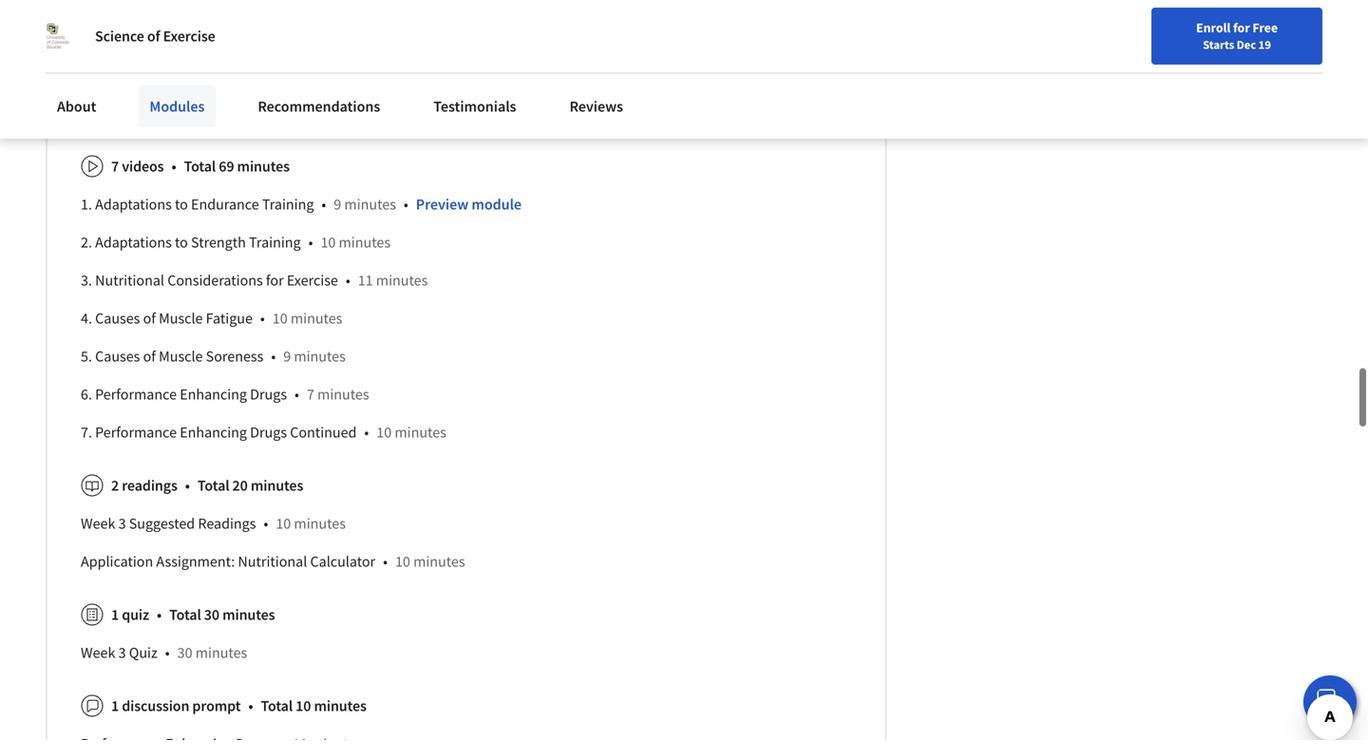 Task type: locate. For each thing, give the bounding box(es) containing it.
1 horizontal spatial 9
[[334, 195, 341, 214]]

1 horizontal spatial 1 quiz
[[350, 58, 388, 77]]

readings up content
[[235, 58, 289, 77]]

5. causes of muscle soreness • 9 minutes
[[81, 347, 346, 366]]

videos down info
[[122, 157, 164, 176]]

info
[[133, 103, 156, 120]]

7 videos inside hide info about module content region
[[111, 157, 164, 176]]

7 down science
[[111, 58, 119, 77]]

2 to from the top
[[175, 233, 188, 252]]

1 vertical spatial prompt
[[192, 697, 241, 716]]

included
[[127, 20, 184, 39]]

1 vertical spatial 7 videos
[[111, 157, 164, 176]]

• total 69 minutes
[[172, 157, 290, 176]]

0 horizontal spatial readings
[[122, 476, 178, 495]]

videos down science of exercise in the top left of the page
[[122, 58, 163, 77]]

1 horizontal spatial module
[[472, 195, 522, 214]]

1 horizontal spatial prompt
[[529, 58, 577, 77]]

1 quiz up recommendations link
[[350, 58, 388, 77]]

2 3 from the top
[[118, 644, 126, 663]]

module right preview
[[472, 195, 522, 214]]

1 horizontal spatial 2 readings
[[224, 58, 289, 77]]

discussion inside hide info about module content region
[[122, 697, 189, 716]]

0 horizontal spatial exercise
[[163, 27, 215, 46]]

to left the endurance
[[175, 195, 188, 214]]

performance
[[95, 385, 177, 404], [95, 423, 177, 442]]

module inside dropdown button
[[195, 103, 239, 120]]

2 up application
[[111, 476, 119, 495]]

adaptations for 1.
[[95, 195, 172, 214]]

9 for soreness
[[283, 347, 291, 366]]

7 videos down science
[[111, 58, 163, 77]]

7 videos down info
[[111, 157, 164, 176]]

endurance
[[191, 195, 259, 214]]

1 vertical spatial drugs
[[250, 423, 287, 442]]

2 drugs from the top
[[250, 423, 287, 442]]

hide info about module content
[[104, 103, 286, 120]]

0 vertical spatial week
[[81, 514, 115, 533]]

1 3 from the top
[[118, 514, 126, 533]]

2 muscle from the top
[[159, 347, 203, 366]]

soreness
[[206, 347, 264, 366]]

1 vertical spatial enhancing
[[180, 423, 247, 442]]

muscle down 4. causes of muscle fatigue • 10 minutes
[[159, 347, 203, 366]]

1 vertical spatial readings
[[122, 476, 178, 495]]

1 vertical spatial quiz
[[122, 606, 149, 625]]

0 horizontal spatial nutritional
[[95, 271, 164, 290]]

to left strength
[[175, 233, 188, 252]]

0 horizontal spatial 1 quiz
[[111, 606, 149, 625]]

total for total 10 minutes
[[261, 697, 293, 716]]

week left quiz
[[81, 644, 115, 663]]

of for soreness
[[143, 347, 156, 366]]

0 horizontal spatial module
[[195, 103, 239, 120]]

30 right quiz
[[177, 644, 193, 663]]

performance right 6.
[[95, 385, 177, 404]]

7. performance enhancing drugs continued • 10 minutes
[[81, 423, 447, 442]]

drugs up the 7. performance enhancing drugs continued • 10 minutes
[[250, 385, 287, 404]]

1 vertical spatial to
[[175, 233, 188, 252]]

7 down hide
[[111, 157, 119, 176]]

1 vertical spatial week
[[81, 644, 115, 663]]

1 vertical spatial causes
[[95, 347, 140, 366]]

0 horizontal spatial for
[[266, 271, 284, 290]]

1 horizontal spatial readings
[[235, 58, 289, 77]]

2 adaptations from the top
[[95, 233, 172, 252]]

1 vertical spatial muscle
[[159, 347, 203, 366]]

1 quiz up quiz
[[111, 606, 149, 625]]

preview
[[416, 195, 469, 214]]

enroll for free starts dec 19
[[1197, 19, 1278, 52]]

1. adaptations to endurance training • 9 minutes • preview module
[[81, 195, 522, 214]]

week for week 3 quiz
[[81, 644, 115, 663]]

11
[[358, 271, 373, 290]]

1 vertical spatial 1 discussion prompt
[[111, 697, 241, 716]]

fatigue
[[206, 309, 253, 328]]

drugs left continued
[[250, 423, 287, 442]]

1 horizontal spatial discussion
[[459, 58, 526, 77]]

1 horizontal spatial 2
[[224, 58, 232, 77]]

1 discussion prompt
[[449, 58, 577, 77], [111, 697, 241, 716]]

1 causes from the top
[[95, 309, 140, 328]]

module right about
[[195, 103, 239, 120]]

6. performance enhancing drugs • 7 minutes
[[81, 385, 369, 404]]

discussion down "week 3 quiz • 30 minutes"
[[122, 697, 189, 716]]

1 vertical spatial training
[[249, 233, 301, 252]]

module
[[195, 103, 239, 120], [472, 195, 522, 214]]

adaptations
[[95, 195, 172, 214], [95, 233, 172, 252]]

nutritional
[[95, 271, 164, 290], [238, 552, 307, 571]]

chat with us image
[[1316, 687, 1346, 718]]

1 vertical spatial performance
[[95, 423, 177, 442]]

adaptations right 1.
[[95, 195, 172, 214]]

1 down application
[[111, 606, 119, 625]]

coursera image
[[23, 15, 144, 46]]

2 7 videos from the top
[[111, 157, 164, 176]]

3
[[118, 514, 126, 533], [118, 644, 126, 663]]

about link
[[46, 86, 108, 127]]

0 horizontal spatial discussion
[[122, 697, 189, 716]]

content
[[242, 103, 286, 120]]

recommendations
[[258, 97, 380, 116]]

0 vertical spatial training
[[262, 195, 314, 214]]

info about module content element
[[73, 87, 852, 740]]

2. adaptations to strength training • 10 minutes
[[81, 233, 391, 252]]

quiz up quiz
[[122, 606, 149, 625]]

1 vertical spatial 1 quiz
[[111, 606, 149, 625]]

1 horizontal spatial 30
[[204, 606, 220, 625]]

•
[[172, 157, 176, 176], [322, 195, 326, 214], [404, 195, 408, 214], [309, 233, 313, 252], [346, 271, 350, 290], [260, 309, 265, 328], [271, 347, 276, 366], [295, 385, 299, 404], [364, 423, 369, 442], [185, 476, 190, 495], [264, 514, 268, 533], [383, 552, 388, 571], [157, 606, 162, 625], [165, 644, 170, 663], [248, 697, 253, 716]]

30
[[204, 606, 220, 625], [177, 644, 193, 663]]

7
[[111, 58, 119, 77], [111, 157, 119, 176], [307, 385, 314, 404]]

muscle for fatigue
[[159, 309, 203, 328]]

university of colorado boulder image
[[46, 23, 72, 49]]

1 vertical spatial of
[[143, 309, 156, 328]]

2
[[224, 58, 232, 77], [111, 476, 119, 495]]

10
[[321, 233, 336, 252], [273, 309, 288, 328], [377, 423, 392, 442], [276, 514, 291, 533], [395, 552, 411, 571], [296, 697, 311, 716]]

videos inside hide info about module content region
[[122, 157, 164, 176]]

1 week from the top
[[81, 514, 115, 533]]

0 vertical spatial muscle
[[159, 309, 203, 328]]

for
[[1234, 19, 1251, 36], [266, 271, 284, 290]]

19
[[1259, 37, 1272, 52]]

causes right 5.
[[95, 347, 140, 366]]

1 drugs from the top
[[250, 385, 287, 404]]

2 week from the top
[[81, 644, 115, 663]]

quiz up recommendations link
[[361, 58, 388, 77]]

1 horizontal spatial for
[[1234, 19, 1251, 36]]

enhancing down "6. performance enhancing drugs • 7 minutes"
[[180, 423, 247, 442]]

30 down assignment:
[[204, 606, 220, 625]]

0 vertical spatial module
[[195, 103, 239, 120]]

free
[[1253, 19, 1278, 36]]

1 vertical spatial 9
[[283, 347, 291, 366]]

training right the endurance
[[262, 195, 314, 214]]

0 vertical spatial discussion
[[459, 58, 526, 77]]

1 vertical spatial 7
[[111, 157, 119, 176]]

0 vertical spatial causes
[[95, 309, 140, 328]]

assignment:
[[156, 552, 235, 571]]

performance for 7.
[[95, 423, 177, 442]]

exercise left 11
[[287, 271, 338, 290]]

0 vertical spatial 1 discussion prompt
[[449, 58, 577, 77]]

1 to from the top
[[175, 195, 188, 214]]

readings up suggested
[[122, 476, 178, 495]]

week up application
[[81, 514, 115, 533]]

drugs for •
[[250, 385, 287, 404]]

2 readings up content
[[224, 58, 289, 77]]

nutritional down "readings"
[[238, 552, 307, 571]]

total for total 20 minutes
[[198, 476, 230, 495]]

0 vertical spatial adaptations
[[95, 195, 172, 214]]

1
[[350, 58, 358, 77], [449, 58, 456, 77], [111, 606, 119, 625], [111, 697, 119, 716]]

minutes
[[237, 157, 290, 176], [344, 195, 396, 214], [339, 233, 391, 252], [376, 271, 428, 290], [291, 309, 343, 328], [294, 347, 346, 366], [318, 385, 369, 404], [395, 423, 447, 442], [251, 476, 303, 495], [294, 514, 346, 533], [414, 552, 465, 571], [223, 606, 275, 625], [196, 644, 247, 663], [314, 697, 367, 716]]

of right 5.
[[143, 347, 156, 366]]

0 vertical spatial for
[[1234, 19, 1251, 36]]

muscle for soreness
[[159, 347, 203, 366]]

starts
[[1203, 37, 1235, 52]]

0 vertical spatial of
[[147, 27, 160, 46]]

for up dec
[[1234, 19, 1251, 36]]

week
[[81, 514, 115, 533], [81, 644, 115, 663]]

prompt inside hide info about module content region
[[192, 697, 241, 716]]

quiz
[[361, 58, 388, 77], [122, 606, 149, 625]]

of
[[147, 27, 160, 46], [143, 309, 156, 328], [143, 347, 156, 366]]

readings
[[198, 514, 256, 533]]

exercise
[[163, 27, 215, 46], [287, 271, 338, 290]]

1 vertical spatial for
[[266, 271, 284, 290]]

0 vertical spatial exercise
[[163, 27, 215, 46]]

module inside region
[[472, 195, 522, 214]]

0 vertical spatial 30
[[204, 606, 220, 625]]

0 horizontal spatial prompt
[[192, 697, 241, 716]]

1 discussion prompt inside hide info about module content region
[[111, 697, 241, 716]]

about
[[158, 103, 192, 120]]

3.
[[81, 271, 92, 290]]

1 performance from the top
[[95, 385, 177, 404]]

0 horizontal spatial 2
[[111, 476, 119, 495]]

1 horizontal spatial 1 discussion prompt
[[449, 58, 577, 77]]

exercise inside hide info about module content region
[[287, 271, 338, 290]]

• total 20 minutes
[[185, 476, 303, 495]]

0 vertical spatial videos
[[122, 58, 163, 77]]

to
[[175, 195, 188, 214], [175, 233, 188, 252]]

0 horizontal spatial quiz
[[122, 606, 149, 625]]

2 vertical spatial of
[[143, 347, 156, 366]]

2 videos from the top
[[122, 157, 164, 176]]

strength
[[191, 233, 246, 252]]

2 up hide info about module content
[[224, 58, 232, 77]]

1 quiz inside hide info about module content region
[[111, 606, 149, 625]]

6.
[[81, 385, 92, 404]]

1 quiz
[[350, 58, 388, 77], [111, 606, 149, 625]]

4. causes of muscle fatigue • 10 minutes
[[81, 309, 343, 328]]

quiz inside hide info about module content region
[[122, 606, 149, 625]]

2 readings up suggested
[[111, 476, 178, 495]]

nutritional right '3.'
[[95, 271, 164, 290]]

dec
[[1237, 37, 1257, 52]]

training up the 3. nutritional considerations for exercise • 11 minutes at left top
[[249, 233, 301, 252]]

1 vertical spatial nutritional
[[238, 552, 307, 571]]

1 vertical spatial 3
[[118, 644, 126, 663]]

3 up application
[[118, 514, 126, 533]]

for inside enroll for free starts dec 19
[[1234, 19, 1251, 36]]

2.
[[81, 233, 92, 252]]

1 vertical spatial 2
[[111, 476, 119, 495]]

0 horizontal spatial 1 discussion prompt
[[111, 697, 241, 716]]

0 vertical spatial 2
[[224, 58, 232, 77]]

1 adaptations from the top
[[95, 195, 172, 214]]

of right '4.'
[[143, 309, 156, 328]]

0 vertical spatial quiz
[[361, 58, 388, 77]]

1 horizontal spatial nutritional
[[238, 552, 307, 571]]

performance right the 7.
[[95, 423, 177, 442]]

1 muscle from the top
[[159, 309, 203, 328]]

1 vertical spatial discussion
[[122, 697, 189, 716]]

science of exercise
[[95, 27, 215, 46]]

0 vertical spatial performance
[[95, 385, 177, 404]]

prompt
[[529, 58, 577, 77], [192, 697, 241, 716]]

0 vertical spatial enhancing
[[180, 385, 247, 404]]

0 vertical spatial 3
[[118, 514, 126, 533]]

1 vertical spatial module
[[472, 195, 522, 214]]

considerations
[[167, 271, 263, 290]]

9
[[334, 195, 341, 214], [283, 347, 291, 366]]

1 vertical spatial videos
[[122, 157, 164, 176]]

0 vertical spatial 7
[[111, 58, 119, 77]]

for down the 2. adaptations to strength training • 10 minutes
[[266, 271, 284, 290]]

2 causes from the top
[[95, 347, 140, 366]]

of right science
[[147, 27, 160, 46]]

1 down "week 3 quiz • 30 minutes"
[[111, 697, 119, 716]]

0 horizontal spatial 9
[[283, 347, 291, 366]]

muscle left the fatigue
[[159, 309, 203, 328]]

menu item
[[1024, 19, 1147, 81]]

training
[[262, 195, 314, 214], [249, 233, 301, 252]]

enhancing
[[180, 385, 247, 404], [180, 423, 247, 442]]

2 readings
[[224, 58, 289, 77], [111, 476, 178, 495]]

performance for 6.
[[95, 385, 177, 404]]

3 left quiz
[[118, 644, 126, 663]]

1 vertical spatial 30
[[177, 644, 193, 663]]

prompt down "week 3 quiz • 30 minutes"
[[192, 697, 241, 716]]

1 enhancing from the top
[[180, 385, 247, 404]]

enhancing down the 5. causes of muscle soreness • 9 minutes
[[180, 385, 247, 404]]

7 up continued
[[307, 385, 314, 404]]

7 videos
[[111, 58, 163, 77], [111, 157, 164, 176]]

2 enhancing from the top
[[180, 423, 247, 442]]

0 horizontal spatial 30
[[177, 644, 193, 663]]

1 vertical spatial 2 readings
[[111, 476, 178, 495]]

videos
[[122, 58, 163, 77], [122, 157, 164, 176]]

0 horizontal spatial 2 readings
[[111, 476, 178, 495]]

discussion
[[459, 58, 526, 77], [122, 697, 189, 716]]

0 vertical spatial to
[[175, 195, 188, 214]]

0 vertical spatial 7 videos
[[111, 58, 163, 77]]

1 discussion prompt up the 'testimonials' link
[[449, 58, 577, 77]]

muscle
[[159, 309, 203, 328], [159, 347, 203, 366]]

calculator
[[310, 552, 376, 571]]

1 vertical spatial exercise
[[287, 271, 338, 290]]

causes right '4.'
[[95, 309, 140, 328]]

drugs
[[250, 385, 287, 404], [250, 423, 287, 442]]

discussion up testimonials
[[459, 58, 526, 77]]

enhancing for •
[[180, 385, 247, 404]]

1 discussion prompt down "week 3 quiz • 30 minutes"
[[111, 697, 241, 716]]

exercise right science
[[163, 27, 215, 46]]

2 inside hide info about module content region
[[111, 476, 119, 495]]

readings
[[235, 58, 289, 77], [122, 476, 178, 495]]

causes
[[95, 309, 140, 328], [95, 347, 140, 366]]

0 vertical spatial 9
[[334, 195, 341, 214]]

1 vertical spatial adaptations
[[95, 233, 172, 252]]

adaptations right 2.
[[95, 233, 172, 252]]

total
[[184, 157, 216, 176], [198, 476, 230, 495], [169, 606, 201, 625], [261, 697, 293, 716]]

0 vertical spatial drugs
[[250, 385, 287, 404]]

causes for 4.
[[95, 309, 140, 328]]

2 performance from the top
[[95, 423, 177, 442]]

1 horizontal spatial exercise
[[287, 271, 338, 290]]

prompt up reviews link
[[529, 58, 577, 77]]



Task type: vqa. For each thing, say whether or not it's contained in the screenshot.
Reviews
yes



Task type: describe. For each thing, give the bounding box(es) containing it.
drugs for continued
[[250, 423, 287, 442]]

week for week 3 suggested readings
[[81, 514, 115, 533]]

to for strength
[[175, 233, 188, 252]]

application assignment: nutritional calculator • 10 minutes
[[81, 552, 465, 571]]

suggested
[[129, 514, 195, 533]]

hide info about module content region
[[81, 140, 852, 740]]

enroll
[[1197, 19, 1231, 36]]

69
[[219, 157, 234, 176]]

week 3 suggested readings • 10 minutes
[[81, 514, 346, 533]]

preview module link
[[416, 195, 522, 214]]

reviews
[[570, 97, 623, 116]]

week 3 quiz • 30 minutes
[[81, 644, 247, 663]]

1.
[[81, 195, 92, 214]]

1 videos from the top
[[122, 58, 163, 77]]

total for total 30 minutes
[[169, 606, 201, 625]]

modules
[[150, 97, 205, 116]]

for inside hide info about module content region
[[266, 271, 284, 290]]

• total 10 minutes
[[248, 697, 367, 716]]

adaptations for 2.
[[95, 233, 172, 252]]

• total 30 minutes
[[157, 606, 275, 625]]

training for endurance
[[262, 195, 314, 214]]

0 vertical spatial 2 readings
[[224, 58, 289, 77]]

1 up testimonials
[[449, 58, 456, 77]]

0 vertical spatial nutritional
[[95, 271, 164, 290]]

3 for quiz
[[118, 644, 126, 663]]

2 vertical spatial 7
[[307, 385, 314, 404]]

application
[[81, 552, 153, 571]]

modules link
[[138, 86, 216, 127]]

science
[[95, 27, 144, 46]]

hide
[[104, 103, 130, 120]]

3. nutritional considerations for exercise • 11 minutes
[[81, 271, 428, 290]]

reviews link
[[558, 86, 635, 127]]

causes for 5.
[[95, 347, 140, 366]]

enhancing for continued
[[180, 423, 247, 442]]

3 for suggested
[[118, 514, 126, 533]]

to for endurance
[[175, 195, 188, 214]]

continued
[[290, 423, 357, 442]]

0 vertical spatial 1 quiz
[[350, 58, 388, 77]]

4.
[[81, 309, 92, 328]]

testimonials link
[[422, 86, 528, 127]]

what's
[[81, 20, 124, 39]]

2 readings inside hide info about module content region
[[111, 476, 178, 495]]

20
[[232, 476, 248, 495]]

training for strength
[[249, 233, 301, 252]]

1 up recommendations link
[[350, 58, 358, 77]]

1 7 videos from the top
[[111, 58, 163, 77]]

hide info about module content button
[[73, 94, 294, 129]]

1 horizontal spatial quiz
[[361, 58, 388, 77]]

testimonials
[[434, 97, 517, 116]]

about
[[57, 97, 96, 116]]

0 vertical spatial prompt
[[529, 58, 577, 77]]

total for total 69 minutes
[[184, 157, 216, 176]]

9 for training
[[334, 195, 341, 214]]

5.
[[81, 347, 92, 366]]

0 vertical spatial readings
[[235, 58, 289, 77]]

recommendations link
[[247, 86, 392, 127]]

of for fatigue
[[143, 309, 156, 328]]

7.
[[81, 423, 92, 442]]

what's included
[[81, 20, 184, 39]]

quiz
[[129, 644, 158, 663]]

readings inside hide info about module content region
[[122, 476, 178, 495]]



